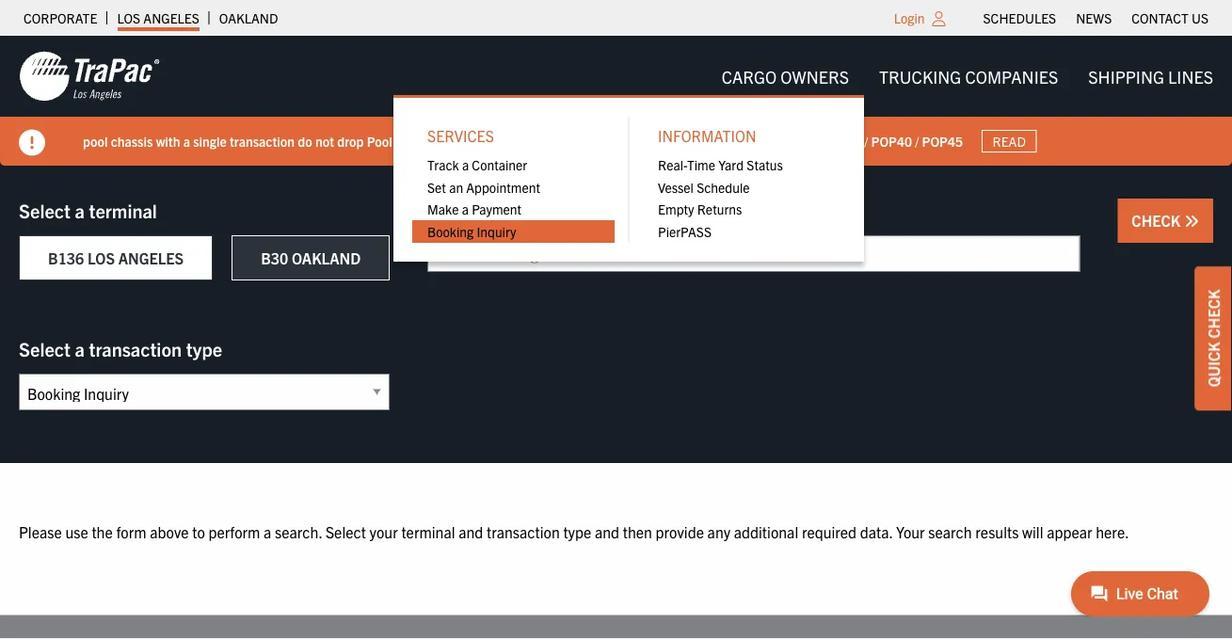 Task type: locate. For each thing, give the bounding box(es) containing it.
light image
[[933, 11, 946, 26]]

menu bar containing cargo owners
[[394, 57, 1229, 262]]

chassis
[[111, 132, 153, 149], [396, 132, 438, 149], [591, 132, 633, 149]]

0 vertical spatial check
[[1132, 211, 1185, 230]]

chassis left under
[[591, 132, 633, 149]]

here.
[[1097, 522, 1130, 541]]

vessel schedule link
[[643, 176, 846, 198]]

0 vertical spatial los
[[117, 9, 140, 26]]

a up b136
[[75, 198, 85, 222]]

1 horizontal spatial transaction
[[230, 132, 295, 149]]

2 and from the left
[[595, 522, 620, 541]]

the up track a container link
[[541, 132, 560, 149]]

number
[[763, 132, 807, 149], [499, 198, 563, 222]]

0 horizontal spatial type
[[186, 337, 222, 360]]

with right exit
[[514, 132, 538, 149]]

0 horizontal spatial -
[[483, 132, 487, 149]]

/ left pop45
[[916, 132, 920, 149]]

form
[[116, 522, 147, 541]]

1 horizontal spatial los
[[117, 9, 140, 26]]

your
[[370, 522, 398, 541]]

chassis down los angeles image
[[111, 132, 153, 149]]

schedule
[[697, 178, 750, 195]]

returns
[[698, 201, 742, 218]]

1 vertical spatial menu bar
[[394, 57, 1229, 262]]

0 horizontal spatial chassis
[[111, 132, 153, 149]]

yard
[[719, 156, 744, 173]]

trucking companies link
[[865, 57, 1074, 95]]

shipping lines link
[[1074, 57, 1229, 95]]

shipping lines
[[1089, 65, 1214, 87]]

search.
[[275, 522, 322, 541]]

1 vertical spatial type
[[564, 522, 592, 541]]

angeles down select a terminal
[[118, 249, 184, 267]]

check button
[[1118, 199, 1214, 243]]

type
[[186, 337, 222, 360], [564, 522, 592, 541]]

0 horizontal spatial transaction
[[89, 337, 182, 360]]

select for select a transaction type
[[19, 337, 71, 360]]

0 vertical spatial oakland
[[219, 9, 278, 26]]

oakland right b30
[[292, 249, 361, 267]]

cargo
[[722, 65, 777, 87]]

-
[[483, 132, 487, 149], [810, 132, 815, 149]]

a left search.
[[264, 522, 272, 541]]

1 horizontal spatial -
[[810, 132, 815, 149]]

1 - from the left
[[483, 132, 487, 149]]

2 booking from the top
[[428, 223, 474, 240]]

1 vertical spatial select
[[19, 337, 71, 360]]

schedules
[[984, 9, 1057, 26]]

3 chassis from the left
[[591, 132, 633, 149]]

0 horizontal spatial with
[[156, 132, 180, 149]]

make
[[428, 201, 459, 218]]

0 vertical spatial terminal
[[89, 198, 157, 222]]

real-
[[658, 156, 688, 173]]

angeles left oakland link
[[144, 9, 200, 26]]

with left single
[[156, 132, 180, 149]]

login
[[895, 9, 925, 26]]

1 horizontal spatial /
[[916, 132, 920, 149]]

1 vertical spatial the
[[92, 522, 113, 541]]

0 vertical spatial select
[[19, 198, 71, 222]]

footer
[[0, 616, 1233, 640]]

1 horizontal spatial with
[[514, 132, 538, 149]]

pool chassis with a single transaction  do not drop pool chassis in yard -  exit with the pool chassis under relative release number -  pop20 / pop40 / pop45
[[83, 132, 964, 149]]

real-time yard status vessel schedule empty returns pierpass
[[658, 156, 783, 240]]

select down b136
[[19, 337, 71, 360]]

1 horizontal spatial and
[[595, 522, 620, 541]]

0 vertical spatial type
[[186, 337, 222, 360]]

track a container set an appointment make a payment booking inquiry
[[428, 156, 541, 240]]

0 horizontal spatial check
[[1132, 211, 1185, 230]]

pool
[[83, 132, 108, 149], [563, 132, 588, 149]]

0 horizontal spatial and
[[459, 522, 483, 541]]

news
[[1077, 9, 1113, 26]]

banner containing cargo owners
[[0, 36, 1233, 262]]

booking inquiry link
[[413, 220, 615, 243]]

1 horizontal spatial check
[[1205, 290, 1224, 339]]

Booking number text field
[[428, 235, 1081, 272]]

0 horizontal spatial terminal
[[89, 198, 157, 222]]

2 pool from the left
[[563, 132, 588, 149]]

1 horizontal spatial number
[[763, 132, 807, 149]]

check
[[1132, 211, 1185, 230], [1205, 290, 1224, 339]]

/ right the pop20
[[865, 132, 869, 149]]

terminal right "your"
[[402, 522, 455, 541]]

companies
[[966, 65, 1059, 87]]

1 chassis from the left
[[111, 132, 153, 149]]

los right corporate
[[117, 9, 140, 26]]

pool right solid icon
[[83, 132, 108, 149]]

transaction
[[230, 132, 295, 149], [89, 337, 182, 360], [487, 522, 560, 541]]

menu for services
[[413, 153, 615, 243]]

select a transaction type
[[19, 337, 222, 360]]

and left then
[[595, 522, 620, 541]]

1 / from the left
[[865, 132, 869, 149]]

0 horizontal spatial /
[[865, 132, 869, 149]]

trucking companies
[[880, 65, 1059, 87]]

2 horizontal spatial transaction
[[487, 522, 560, 541]]

terminal
[[89, 198, 157, 222], [402, 522, 455, 541]]

additional
[[734, 522, 799, 541]]

menu containing services
[[394, 95, 865, 262]]

1 horizontal spatial chassis
[[396, 132, 438, 149]]

number up status
[[763, 132, 807, 149]]

1 vertical spatial booking
[[428, 223, 474, 240]]

1 vertical spatial number
[[499, 198, 563, 222]]

1 and from the left
[[459, 522, 483, 541]]

contact us link
[[1132, 5, 1209, 31]]

los
[[117, 9, 140, 26], [88, 249, 115, 267]]

1 horizontal spatial oakland
[[292, 249, 361, 267]]

menu for cargo owners
[[394, 95, 865, 262]]

booking
[[428, 198, 495, 222], [428, 223, 474, 240]]

los right b136
[[88, 249, 115, 267]]

release
[[718, 132, 760, 149]]

and right "your"
[[459, 522, 483, 541]]

booking down the an
[[428, 198, 495, 222]]

0 vertical spatial angeles
[[144, 9, 200, 26]]

us
[[1192, 9, 1209, 26]]

2 - from the left
[[810, 132, 815, 149]]

- left exit
[[483, 132, 487, 149]]

2 vertical spatial select
[[326, 522, 366, 541]]

check inside button
[[1132, 211, 1185, 230]]

0 vertical spatial menu bar
[[974, 5, 1219, 31]]

under
[[636, 132, 670, 149]]

inquiry
[[477, 223, 517, 240]]

the right use
[[92, 522, 113, 541]]

menu containing real-time yard status
[[643, 153, 846, 243]]

- left the pop20
[[810, 132, 815, 149]]

will
[[1023, 522, 1044, 541]]

information menu item
[[643, 117, 846, 243]]

pool up track a container link
[[563, 132, 588, 149]]

menu bar containing schedules
[[974, 5, 1219, 31]]

pierpass
[[658, 223, 712, 240]]

a right track
[[462, 156, 469, 173]]

/
[[865, 132, 869, 149], [916, 132, 920, 149]]

empty
[[658, 201, 695, 218]]

angeles
[[144, 9, 200, 26], [118, 249, 184, 267]]

banner
[[0, 36, 1233, 262]]

1 vertical spatial transaction
[[89, 337, 182, 360]]

payment
[[472, 201, 522, 218]]

menu bar
[[974, 5, 1219, 31], [394, 57, 1229, 262]]

login link
[[895, 9, 925, 26]]

0 vertical spatial booking
[[428, 198, 495, 222]]

booking down "make" on the left top of page
[[428, 223, 474, 240]]

los angeles image
[[19, 50, 160, 103]]

0 horizontal spatial pool
[[83, 132, 108, 149]]

services menu item
[[413, 117, 615, 243]]

select
[[19, 198, 71, 222], [19, 337, 71, 360], [326, 522, 366, 541]]

select up b136
[[19, 198, 71, 222]]

chassis left in
[[396, 132, 438, 149]]

select left "your"
[[326, 522, 366, 541]]

0 horizontal spatial oakland
[[219, 9, 278, 26]]

terminal up the "b136 los angeles"
[[89, 198, 157, 222]]

2 horizontal spatial chassis
[[591, 132, 633, 149]]

0 vertical spatial transaction
[[230, 132, 295, 149]]

oakland right los angeles
[[219, 9, 278, 26]]

0 vertical spatial the
[[541, 132, 560, 149]]

1 horizontal spatial pool
[[563, 132, 588, 149]]

number down set an appointment link on the top left
[[499, 198, 563, 222]]

2 vertical spatial transaction
[[487, 522, 560, 541]]

track
[[428, 156, 459, 173]]

an
[[449, 178, 463, 195]]

1 horizontal spatial terminal
[[402, 522, 455, 541]]

1 booking from the top
[[428, 198, 495, 222]]

0 horizontal spatial los
[[88, 249, 115, 267]]

menu
[[394, 95, 865, 262], [413, 153, 615, 243], [643, 153, 846, 243]]

1 vertical spatial check
[[1205, 290, 1224, 339]]

perform
[[209, 522, 260, 541]]

schedules link
[[984, 5, 1057, 31]]

a down b136
[[75, 337, 85, 360]]

menu containing track a container
[[413, 153, 615, 243]]



Task type: vqa. For each thing, say whether or not it's contained in the screenshot.
right the chassis
yes



Task type: describe. For each thing, give the bounding box(es) containing it.
pop45
[[923, 132, 964, 149]]

0 vertical spatial number
[[763, 132, 807, 149]]

container
[[472, 156, 528, 173]]

set
[[428, 178, 446, 195]]

then
[[623, 522, 653, 541]]

contact us
[[1132, 9, 1209, 26]]

vessel
[[658, 178, 694, 195]]

cargo owners link
[[707, 57, 865, 95]]

0 horizontal spatial the
[[92, 522, 113, 541]]

select a terminal
[[19, 198, 157, 222]]

services
[[428, 126, 494, 144]]

relative
[[673, 132, 715, 149]]

corporate
[[24, 9, 97, 26]]

please use the form above to perform a search. select your terminal and transaction type and then provide any additional required data. your search results will appear here.
[[19, 522, 1130, 541]]

1 with from the left
[[156, 132, 180, 149]]

b136
[[48, 249, 84, 267]]

track a container link
[[413, 153, 615, 176]]

to
[[192, 522, 205, 541]]

los angeles link
[[117, 5, 200, 31]]

lines
[[1169, 65, 1214, 87]]

los angeles
[[117, 9, 200, 26]]

1 vertical spatial oakland
[[292, 249, 361, 267]]

search
[[929, 522, 973, 541]]

pierpass link
[[643, 220, 846, 243]]

results
[[976, 522, 1019, 541]]

1 horizontal spatial the
[[541, 132, 560, 149]]

empty returns link
[[643, 198, 846, 220]]

0 horizontal spatial number
[[499, 198, 563, 222]]

read
[[993, 133, 1027, 150]]

quick check link
[[1195, 266, 1233, 411]]

corporate link
[[24, 5, 97, 31]]

real-time yard status link
[[643, 153, 846, 176]]

b136 los angeles
[[48, 249, 184, 267]]

read link
[[982, 130, 1037, 153]]

time
[[688, 156, 716, 173]]

booking number
[[428, 198, 563, 222]]

cargo owners menu item
[[394, 57, 865, 262]]

services link
[[413, 117, 615, 153]]

your
[[897, 522, 926, 541]]

make a payment link
[[413, 198, 615, 220]]

information link
[[643, 117, 846, 153]]

1 vertical spatial los
[[88, 249, 115, 267]]

contact
[[1132, 9, 1189, 26]]

trucking
[[880, 65, 962, 87]]

use
[[65, 522, 88, 541]]

provide
[[656, 522, 704, 541]]

booking inside track a container set an appointment make a payment booking inquiry
[[428, 223, 474, 240]]

in
[[441, 132, 451, 149]]

select for select a terminal
[[19, 198, 71, 222]]

set an appointment link
[[413, 176, 615, 198]]

exit
[[490, 132, 511, 149]]

single
[[193, 132, 227, 149]]

1 pool from the left
[[83, 132, 108, 149]]

data.
[[861, 522, 893, 541]]

not
[[315, 132, 334, 149]]

cargo owners
[[722, 65, 850, 87]]

appointment
[[467, 178, 541, 195]]

a right "make" on the left top of page
[[462, 201, 469, 218]]

booking inquiry menu item
[[413, 220, 615, 243]]

solid image
[[19, 130, 45, 156]]

above
[[150, 522, 189, 541]]

pool
[[367, 132, 392, 149]]

please
[[19, 522, 62, 541]]

a left single
[[183, 132, 190, 149]]

1 horizontal spatial type
[[564, 522, 592, 541]]

2 with from the left
[[514, 132, 538, 149]]

do
[[298, 132, 312, 149]]

1 vertical spatial angeles
[[118, 249, 184, 267]]

drop
[[337, 132, 364, 149]]

menu for information
[[643, 153, 846, 243]]

1 vertical spatial terminal
[[402, 522, 455, 541]]

quick check
[[1205, 290, 1224, 387]]

quick
[[1205, 342, 1224, 387]]

b30 oakland
[[261, 249, 361, 267]]

2 chassis from the left
[[396, 132, 438, 149]]

owners
[[781, 65, 850, 87]]

status
[[747, 156, 783, 173]]

required
[[802, 522, 857, 541]]

any
[[708, 522, 731, 541]]

appear
[[1048, 522, 1093, 541]]

pop40
[[872, 132, 913, 149]]

shipping
[[1089, 65, 1165, 87]]

news link
[[1077, 5, 1113, 31]]

2 / from the left
[[916, 132, 920, 149]]

solid image
[[1185, 214, 1200, 229]]

pop20
[[821, 132, 862, 149]]

oakland link
[[219, 5, 278, 31]]



